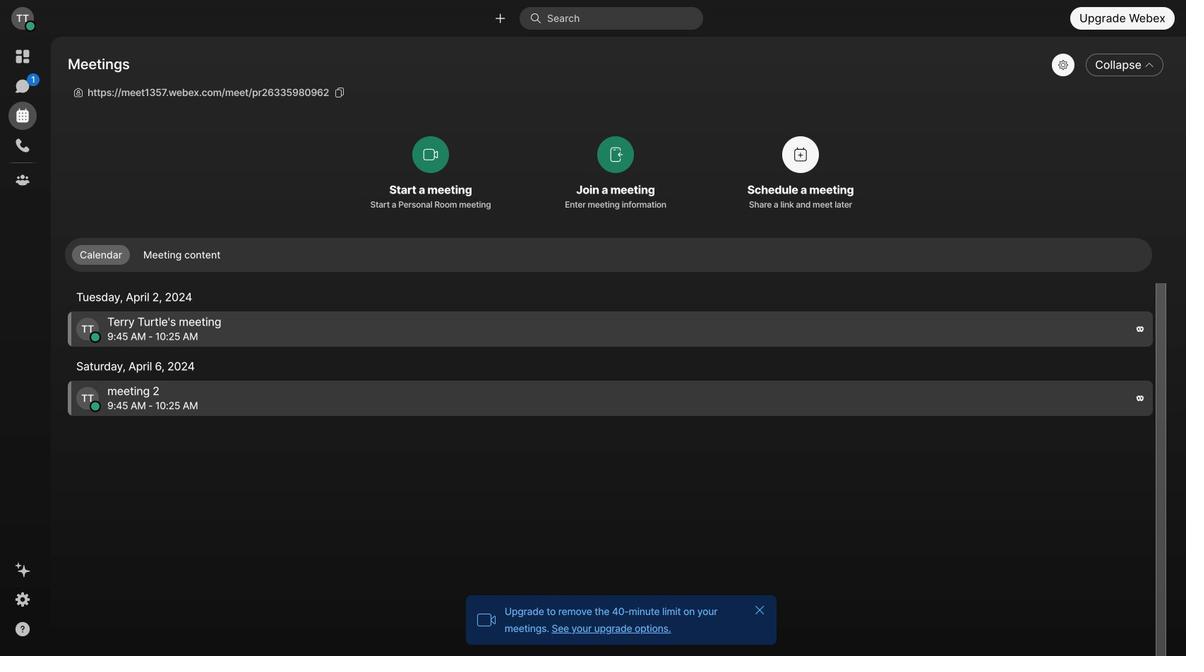 Task type: vqa. For each thing, say whether or not it's contained in the screenshot.
Webex tab list in the left of the page
yes



Task type: describe. For each thing, give the bounding box(es) containing it.
camera_28 image
[[477, 610, 496, 630]]

cancel_16 image
[[754, 605, 766, 616]]

april 2, 2024 9:45 am to 10:25 am terry turtle's meeting non-recurring meeting,  terry turtle list item
[[68, 312, 1153, 347]]

april 6, 2024 9:45 am to 10:25 am meeting 2 non-recurring meeting,  terry turtle list item
[[68, 381, 1153, 416]]



Task type: locate. For each thing, give the bounding box(es) containing it.
navigation
[[0, 37, 45, 656]]

webex tab list
[[8, 42, 40, 194]]



